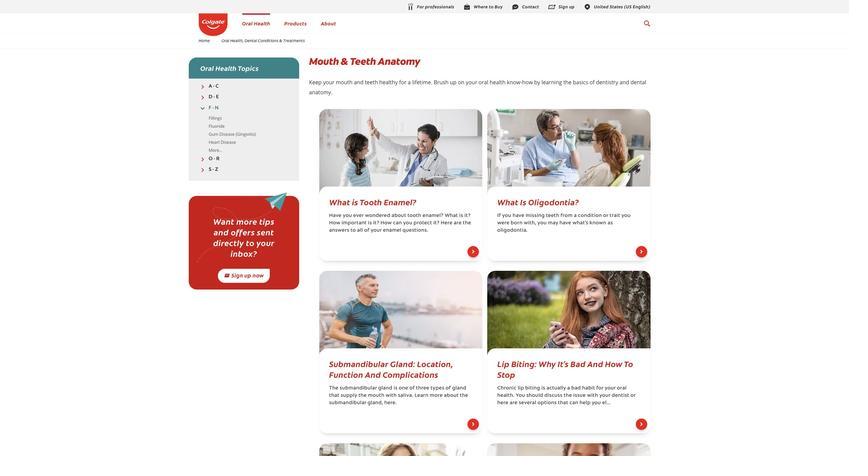 Task type: describe. For each thing, give the bounding box(es) containing it.
bad
[[571, 358, 586, 370]]

all
[[357, 228, 363, 233]]

lip
[[497, 358, 510, 370]]

want
[[213, 216, 234, 227]]

up inside keep your mouth and teeth healthy for a lifetime. brush up on your oral health know-how by learning the basics of dentistry and dental anatomy.
[[450, 79, 457, 86]]

learn
[[415, 394, 429, 399]]

are inside have you ever wondered about tooth enamel? what is it? how important is it? how can you protect it? here are the answers to all of your enamel questions.
[[454, 221, 462, 226]]

for professionals icon image
[[406, 3, 414, 11]]

gland:
[[390, 358, 415, 370]]

gland,
[[368, 401, 383, 406]]

el...
[[602, 401, 611, 406]]

may
[[548, 221, 558, 226]]

of right types
[[446, 386, 451, 391]]

your up el...
[[599, 394, 610, 399]]

a - c button
[[189, 84, 299, 89]]

where to buy icon image
[[463, 3, 471, 11]]

that inside the submandibular gland is one of three types of gland that supply the mouth with saliva. learn more about the submandibular gland, here.
[[329, 394, 339, 399]]

complications
[[383, 369, 438, 380]]

a inside chronic lip biting is actually a bad habit for your oral health. you should discuss the issue with your dentist or here are several options that can help you el...
[[567, 386, 570, 391]]

one
[[399, 386, 408, 391]]

you down missing
[[538, 221, 547, 226]]

submandibular
[[329, 358, 388, 370]]

products
[[284, 20, 307, 27]]

a inside keep your mouth and teeth healthy for a lifetime. brush up on your oral health know-how by learning the basics of dentistry and dental anatomy.
[[408, 79, 411, 86]]

were
[[497, 221, 510, 226]]

1 vertical spatial submandibular
[[329, 401, 366, 406]]

1 vertical spatial have
[[560, 221, 571, 226]]

you right if
[[502, 214, 511, 219]]

0 horizontal spatial how
[[329, 221, 340, 226]]

as
[[608, 221, 613, 226]]

health.
[[497, 394, 515, 399]]

is down 'wondered'
[[368, 221, 372, 226]]

brush
[[434, 79, 449, 86]]

about inside the submandibular gland is one of three types of gland that supply the mouth with saliva. learn more about the submandibular gland, here.
[[444, 394, 459, 399]]

biting:
[[511, 358, 537, 370]]

biting
[[525, 386, 540, 391]]

oral health, dental conditions & treatments
[[221, 38, 305, 43]]

keep
[[309, 79, 322, 86]]

oral for oral health topics
[[200, 64, 214, 73]]

sign up now
[[231, 272, 264, 279]]

oral inside chronic lip biting is actually a bad habit for your oral health. you should discuss the issue with your dentist or here are several options that can help you el...
[[617, 386, 627, 391]]

what is tooth enamel?
[[329, 196, 417, 208]]

here
[[441, 221, 453, 226]]

teeth for teeth
[[365, 79, 378, 86]]

oral health
[[242, 20, 270, 27]]

the
[[329, 386, 338, 391]]

if
[[497, 214, 501, 219]]

answers
[[329, 228, 349, 233]]

z
[[215, 167, 218, 172]]

basics
[[573, 79, 588, 86]]

can inside have you ever wondered about tooth enamel? what is it? how important is it? how can you protect it? here are the answers to all of your enamel questions.
[[393, 221, 402, 226]]

important
[[342, 221, 367, 226]]

dentistry
[[596, 79, 618, 86]]

what is oligodontia?
[[497, 196, 579, 208]]

1 vertical spatial &
[[341, 55, 348, 68]]

heart disease link
[[209, 139, 236, 145]]

condition
[[578, 214, 602, 219]]

three
[[416, 386, 429, 391]]

oral health topics button
[[189, 58, 299, 79]]

stop
[[497, 369, 515, 380]]

chronic
[[497, 386, 517, 391]]

why
[[539, 358, 556, 370]]

you inside chronic lip biting is actually a bad habit for your oral health. you should discuss the issue with your dentist or here are several options that can help you el...
[[592, 401, 601, 406]]

or inside if you have missing teeth from a condition or trait you were born with, you may have what's known as oligodontia.
[[603, 214, 608, 219]]

are inside chronic lip biting is actually a bad habit for your oral health. you should discuss the issue with your dentist or here are several options that can help you el...
[[510, 401, 518, 406]]

d - e button
[[189, 94, 299, 100]]

1 horizontal spatial how
[[381, 221, 392, 226]]

to inside want more tips and offers sent directly to your inbox?
[[246, 237, 255, 248]]

enamel
[[383, 228, 401, 233]]

more...
[[209, 147, 222, 153]]

you right trait
[[622, 214, 631, 219]]

the inside chronic lip biting is actually a bad habit for your oral health. you should discuss the issue with your dentist or here are several options that can help you el...
[[564, 394, 572, 399]]

s - z button
[[189, 167, 299, 173]]

the submandibular gland is one of three types of gland that supply the mouth with saliva. learn more about the submandibular gland, here.
[[329, 386, 468, 406]]

born
[[511, 221, 523, 226]]

and inside lip biting: why it's bad and how to stop
[[587, 358, 603, 370]]

is right enamel?
[[459, 214, 463, 219]]

health for oral health topics
[[215, 64, 237, 73]]

f - n
[[209, 106, 219, 111]]

about button
[[321, 20, 336, 27]]

2 horizontal spatial and
[[620, 79, 629, 86]]

what for what is tooth enamel?
[[329, 196, 350, 208]]

a
[[209, 84, 212, 89]]

oral for oral health, dental conditions & treatments
[[221, 38, 229, 43]]

how inside lip biting: why it's bad and how to stop
[[605, 358, 623, 370]]

your up dentist
[[605, 386, 616, 391]]

health,
[[230, 38, 244, 43]]

for inside keep your mouth and teeth healthy for a lifetime. brush up on your oral health know-how by learning the basics of dentistry and dental anatomy.
[[399, 79, 406, 86]]

fluoride link
[[209, 123, 225, 129]]

home link
[[194, 38, 214, 43]]

learning
[[542, 79, 562, 86]]

oral health topics
[[200, 64, 259, 73]]

1 gland from the left
[[378, 386, 392, 391]]

should
[[526, 394, 543, 399]]

sign
[[231, 272, 243, 279]]

submandibular gland: location, function and complications
[[329, 358, 453, 380]]

protect
[[414, 221, 432, 226]]

mouth inside the submandibular gland is one of three types of gland that supply the mouth with saliva. learn more about the submandibular gland, here.
[[368, 394, 384, 399]]

trait
[[610, 214, 620, 219]]

oral inside keep your mouth and teeth healthy for a lifetime. brush up on your oral health know-how by learning the basics of dentistry and dental anatomy.
[[479, 79, 488, 86]]

is inside chronic lip biting is actually a bad habit for your oral health. you should discuss the issue with your dentist or here are several options that can help you el...
[[541, 386, 545, 391]]

lip biting: why it's bad and how to stop
[[497, 358, 633, 380]]

paper airplane image
[[197, 190, 291, 269]]

fillings fluoride gum disease (gingivitis) heart disease more...
[[209, 115, 256, 153]]

teeth
[[350, 55, 376, 68]]

1 vertical spatial disease
[[221, 139, 236, 145]]

your up anatomy.
[[323, 79, 334, 86]]

sign up icon image
[[548, 3, 556, 11]]

questions.
[[403, 228, 428, 233]]

want more tips and offers sent directly to your inbox?
[[213, 216, 274, 259]]

tooth
[[360, 196, 382, 208]]

have you ever wondered about tooth enamel? what is it? how important is it? how can you protect it? here are the answers to all of your enamel questions.
[[329, 214, 471, 233]]

home
[[199, 38, 210, 43]]

e
[[216, 95, 219, 100]]

oral for oral health
[[242, 20, 253, 27]]

offers
[[231, 227, 255, 238]]

d - e
[[209, 95, 219, 100]]

your right on
[[466, 79, 477, 86]]

- for a
[[213, 84, 214, 89]]



Task type: locate. For each thing, give the bounding box(es) containing it.
health inside the oral health topics dropdown button
[[215, 64, 237, 73]]

keep your mouth and teeth healthy for a lifetime. brush up on your oral health know-how by learning the basics of dentistry and dental anatomy.
[[309, 79, 646, 96]]

what up here
[[445, 214, 458, 219]]

1 vertical spatial more
[[430, 394, 443, 399]]

1 vertical spatial for
[[596, 386, 604, 391]]

oral up a
[[200, 64, 214, 73]]

n
[[215, 106, 219, 111]]

0 vertical spatial have
[[513, 214, 524, 219]]

what up the have
[[329, 196, 350, 208]]

what left is
[[497, 196, 518, 208]]

0 horizontal spatial can
[[393, 221, 402, 226]]

known
[[590, 221, 606, 226]]

2 horizontal spatial what
[[497, 196, 518, 208]]

types
[[431, 386, 444, 391]]

can inside chronic lip biting is actually a bad habit for your oral health. you should discuss the issue with your dentist or here are several options that can help you el...
[[570, 401, 578, 406]]

oligodontia.
[[497, 228, 528, 233]]

1 horizontal spatial up
[[450, 79, 457, 86]]

1 horizontal spatial health
[[254, 20, 270, 27]]

location icon image
[[583, 3, 591, 11]]

2 gland from the left
[[452, 386, 466, 391]]

0 horizontal spatial and
[[365, 369, 381, 380]]

and right function
[[365, 369, 381, 380]]

2 horizontal spatial it?
[[464, 214, 471, 219]]

teeth inside keep your mouth and teeth healthy for a lifetime. brush up on your oral health know-how by learning the basics of dentistry and dental anatomy.
[[365, 79, 378, 86]]

1 vertical spatial are
[[510, 401, 518, 406]]

oral
[[242, 20, 253, 27], [221, 38, 229, 43], [200, 64, 214, 73]]

1 horizontal spatial a
[[567, 386, 570, 391]]

teeth inside if you have missing teeth from a condition or trait you were born with, you may have what's known as oligodontia.
[[546, 214, 559, 219]]

0 vertical spatial can
[[393, 221, 402, 226]]

it's
[[558, 358, 569, 370]]

and for mouth
[[354, 79, 363, 86]]

discuss
[[545, 394, 563, 399]]

and inside want more tips and offers sent directly to your inbox?
[[214, 227, 229, 238]]

fillings
[[209, 115, 222, 121]]

oral up dentist
[[617, 386, 627, 391]]

have up born
[[513, 214, 524, 219]]

health
[[254, 20, 270, 27], [215, 64, 237, 73]]

1 horizontal spatial about
[[444, 394, 459, 399]]

know-
[[507, 79, 522, 86]]

1 horizontal spatial or
[[631, 394, 636, 399]]

for right habit
[[596, 386, 604, 391]]

how
[[522, 79, 533, 86]]

chronic lip biting is actually a bad habit for your oral health. you should discuss the issue with your dentist or here are several options that can help you el...
[[497, 386, 636, 406]]

submandibular down supply
[[329, 401, 366, 406]]

lip
[[518, 386, 524, 391]]

0 horizontal spatial health
[[215, 64, 237, 73]]

1 horizontal spatial it?
[[433, 221, 440, 226]]

1 vertical spatial oral
[[221, 38, 229, 43]]

now
[[253, 272, 264, 279]]

a inside if you have missing teeth from a condition or trait you were born with, you may have what's known as oligodontia.
[[574, 214, 577, 219]]

0 vertical spatial to
[[351, 228, 356, 233]]

1 vertical spatial can
[[570, 401, 578, 406]]

0 horizontal spatial gland
[[378, 386, 392, 391]]

how down the have
[[329, 221, 340, 226]]

1 horizontal spatial &
[[341, 55, 348, 68]]

oral up dental
[[242, 20, 253, 27]]

0 horizontal spatial have
[[513, 214, 524, 219]]

colgate® logo image
[[199, 13, 227, 36]]

1 horizontal spatial mouth
[[368, 394, 384, 399]]

(gingivitis)
[[236, 131, 256, 137]]

o - r button
[[189, 156, 299, 162]]

a left lifetime.
[[408, 79, 411, 86]]

oral left health,
[[221, 38, 229, 43]]

1 horizontal spatial to
[[351, 228, 356, 233]]

& right conditions
[[279, 38, 282, 43]]

have down from
[[560, 221, 571, 226]]

0 horizontal spatial to
[[246, 237, 255, 248]]

1 vertical spatial that
[[558, 401, 568, 406]]

more down types
[[430, 394, 443, 399]]

1 vertical spatial to
[[246, 237, 255, 248]]

missing
[[526, 214, 545, 219]]

1 horizontal spatial oral
[[221, 38, 229, 43]]

0 vertical spatial more
[[236, 216, 257, 227]]

0 horizontal spatial and
[[214, 227, 229, 238]]

and left offers
[[214, 227, 229, 238]]

1 horizontal spatial and
[[587, 358, 603, 370]]

oral left health
[[479, 79, 488, 86]]

and inside submandibular gland: location, function and complications
[[365, 369, 381, 380]]

1 vertical spatial about
[[444, 394, 459, 399]]

by
[[534, 79, 540, 86]]

is up ever
[[352, 196, 358, 208]]

of right one
[[410, 386, 415, 391]]

disease down gum disease (gingivitis) link
[[221, 139, 236, 145]]

of inside keep your mouth and teeth healthy for a lifetime. brush up on your oral health know-how by learning the basics of dentistry and dental anatomy.
[[590, 79, 595, 86]]

is
[[352, 196, 358, 208], [459, 214, 463, 219], [368, 221, 372, 226], [394, 386, 398, 391], [541, 386, 545, 391]]

and for tips
[[214, 227, 229, 238]]

contact icon image
[[512, 3, 520, 11]]

s
[[209, 167, 211, 172]]

can up enamel
[[393, 221, 402, 226]]

- left e
[[213, 95, 215, 100]]

health
[[490, 79, 506, 86]]

oral
[[479, 79, 488, 86], [617, 386, 627, 391]]

f - n menu
[[189, 114, 299, 155]]

if you have missing teeth from a condition or trait you were born with, you may have what's known as oligodontia.
[[497, 214, 631, 233]]

options
[[538, 401, 557, 406]]

s - z
[[209, 167, 218, 172]]

1 horizontal spatial with
[[587, 394, 598, 399]]

- right f
[[212, 106, 214, 111]]

for
[[399, 79, 406, 86], [596, 386, 604, 391]]

your down tips
[[257, 237, 274, 248]]

with up here.
[[386, 394, 397, 399]]

and right 'bad'
[[587, 358, 603, 370]]

health up oral health, dental conditions & treatments
[[254, 20, 270, 27]]

or right dentist
[[631, 394, 636, 399]]

0 vertical spatial health
[[254, 20, 270, 27]]

oligodontia?
[[528, 196, 579, 208]]

gum disease (gingivitis) link
[[209, 131, 256, 137]]

0 horizontal spatial it?
[[373, 221, 379, 226]]

1 horizontal spatial oral
[[617, 386, 627, 391]]

1 horizontal spatial can
[[570, 401, 578, 406]]

have
[[513, 214, 524, 219], [560, 221, 571, 226]]

- for f
[[212, 106, 214, 111]]

& left teeth
[[341, 55, 348, 68]]

topics
[[238, 64, 259, 73]]

mouth down teeth
[[336, 79, 353, 86]]

0 horizontal spatial oral
[[479, 79, 488, 86]]

with,
[[524, 221, 536, 226]]

0 horizontal spatial teeth
[[365, 79, 378, 86]]

None search field
[[643, 17, 650, 30]]

1 horizontal spatial what
[[445, 214, 458, 219]]

a left bad
[[567, 386, 570, 391]]

more left tips
[[236, 216, 257, 227]]

oral inside dropdown button
[[200, 64, 214, 73]]

1 vertical spatial health
[[215, 64, 237, 73]]

or up as
[[603, 214, 608, 219]]

up inside sign up now link
[[244, 272, 251, 279]]

location,
[[417, 358, 453, 370]]

to
[[351, 228, 356, 233], [246, 237, 255, 248]]

teeth for oligodontia?
[[546, 214, 559, 219]]

sign up now link
[[218, 269, 270, 283]]

and
[[354, 79, 363, 86], [620, 79, 629, 86], [214, 227, 229, 238]]

0 horizontal spatial with
[[386, 394, 397, 399]]

several
[[519, 401, 536, 406]]

submandibular up supply
[[340, 386, 377, 391]]

that down 'the'
[[329, 394, 339, 399]]

2 horizontal spatial oral
[[242, 20, 253, 27]]

0 horizontal spatial about
[[392, 214, 406, 219]]

heart
[[209, 139, 220, 145]]

supply
[[341, 394, 357, 399]]

enamel?
[[423, 214, 444, 219]]

oral health, dental conditions & treatments link
[[217, 38, 309, 43]]

0 horizontal spatial for
[[399, 79, 406, 86]]

0 vertical spatial oral
[[479, 79, 488, 86]]

is left one
[[394, 386, 398, 391]]

- for s
[[213, 167, 214, 172]]

wondered
[[365, 214, 390, 219]]

about inside have you ever wondered about tooth enamel? what is it? how important is it? how can you protect it? here are the answers to all of your enamel questions.
[[392, 214, 406, 219]]

how left to
[[605, 358, 623, 370]]

bad
[[571, 386, 581, 391]]

is inside the submandibular gland is one of three types of gland that supply the mouth with saliva. learn more about the submandibular gland, here.
[[394, 386, 398, 391]]

are
[[454, 221, 462, 226], [510, 401, 518, 406]]

1 horizontal spatial more
[[430, 394, 443, 399]]

2 with from the left
[[587, 394, 598, 399]]

f
[[209, 106, 211, 111]]

for right healthy
[[399, 79, 406, 86]]

your down 'wondered'
[[371, 228, 382, 233]]

of right basics
[[590, 79, 595, 86]]

0 horizontal spatial up
[[244, 272, 251, 279]]

1 horizontal spatial teeth
[[546, 214, 559, 219]]

healthy
[[379, 79, 398, 86]]

a right from
[[574, 214, 577, 219]]

0 vertical spatial oral
[[242, 20, 253, 27]]

are down you
[[510, 401, 518, 406]]

1 horizontal spatial gland
[[452, 386, 466, 391]]

1 horizontal spatial for
[[596, 386, 604, 391]]

you down tooth
[[403, 221, 412, 226]]

it?
[[464, 214, 471, 219], [373, 221, 379, 226], [433, 221, 440, 226]]

gum
[[209, 131, 218, 137]]

of inside have you ever wondered about tooth enamel? what is it? how important is it? how can you protect it? here are the answers to all of your enamel questions.
[[364, 228, 370, 233]]

1 vertical spatial mouth
[[368, 394, 384, 399]]

your inside want more tips and offers sent directly to your inbox?
[[257, 237, 274, 248]]

1 with from the left
[[386, 394, 397, 399]]

1 vertical spatial up
[[244, 272, 251, 279]]

d
[[209, 95, 212, 100]]

mouth inside keep your mouth and teeth healthy for a lifetime. brush up on your oral health know-how by learning the basics of dentistry and dental anatomy.
[[336, 79, 353, 86]]

the inside keep your mouth and teeth healthy for a lifetime. brush up on your oral health know-how by learning the basics of dentistry and dental anatomy.
[[563, 79, 572, 86]]

1 vertical spatial a
[[574, 214, 577, 219]]

0 vertical spatial mouth
[[336, 79, 353, 86]]

you up important
[[343, 214, 352, 219]]

teeth up may
[[546, 214, 559, 219]]

0 horizontal spatial oral
[[200, 64, 214, 73]]

enamel?
[[384, 196, 417, 208]]

0 vertical spatial are
[[454, 221, 462, 226]]

how up enamel
[[381, 221, 392, 226]]

0 vertical spatial &
[[279, 38, 282, 43]]

0 vertical spatial up
[[450, 79, 457, 86]]

1 vertical spatial or
[[631, 394, 636, 399]]

to left all
[[351, 228, 356, 233]]

0 vertical spatial teeth
[[365, 79, 378, 86]]

what
[[329, 196, 350, 208], [497, 196, 518, 208], [445, 214, 458, 219]]

more inside want more tips and offers sent directly to your inbox?
[[236, 216, 257, 227]]

can down issue
[[570, 401, 578, 406]]

the inside have you ever wondered about tooth enamel? what is it? how important is it? how can you protect it? here are the answers to all of your enamel questions.
[[463, 221, 471, 226]]

0 vertical spatial about
[[392, 214, 406, 219]]

0 vertical spatial disease
[[219, 131, 235, 137]]

1 horizontal spatial and
[[354, 79, 363, 86]]

from
[[561, 214, 573, 219]]

to left sent
[[246, 237, 255, 248]]

you left el...
[[592, 401, 601, 406]]

&
[[279, 38, 282, 43], [341, 55, 348, 68]]

help
[[580, 401, 591, 406]]

with inside chronic lip biting is actually a bad habit for your oral health. you should discuss the issue with your dentist or here are several options that can help you el...
[[587, 394, 598, 399]]

and left dental
[[620, 79, 629, 86]]

with inside the submandibular gland is one of three types of gland that supply the mouth with saliva. learn more about the submandibular gland, here.
[[386, 394, 397, 399]]

0 horizontal spatial mouth
[[336, 79, 353, 86]]

ever
[[353, 214, 364, 219]]

function
[[329, 369, 363, 380]]

0 horizontal spatial are
[[454, 221, 462, 226]]

0 horizontal spatial &
[[279, 38, 282, 43]]

1 horizontal spatial have
[[560, 221, 571, 226]]

up left on
[[450, 79, 457, 86]]

conditions
[[258, 38, 278, 43]]

teeth left healthy
[[365, 79, 378, 86]]

actually
[[547, 386, 566, 391]]

0 horizontal spatial more
[[236, 216, 257, 227]]

c
[[216, 84, 219, 89]]

- left the r
[[214, 157, 215, 162]]

it? down 'wondered'
[[373, 221, 379, 226]]

mouth up gland,
[[368, 394, 384, 399]]

that down discuss
[[558, 401, 568, 406]]

habit
[[582, 386, 595, 391]]

up left now
[[244, 272, 251, 279]]

health for oral health
[[254, 20, 270, 27]]

about
[[321, 20, 336, 27]]

have
[[329, 214, 342, 219]]

your
[[323, 79, 334, 86], [466, 79, 477, 86], [371, 228, 382, 233], [257, 237, 274, 248], [605, 386, 616, 391], [599, 394, 610, 399]]

gland up here.
[[378, 386, 392, 391]]

oral health button
[[242, 20, 270, 27]]

0 vertical spatial a
[[408, 79, 411, 86]]

- right s at the top
[[213, 167, 214, 172]]

0 horizontal spatial or
[[603, 214, 608, 219]]

r
[[216, 157, 220, 162]]

that inside chronic lip biting is actually a bad habit for your oral health. you should discuss the issue with your dentist or here are several options that can help you el...
[[558, 401, 568, 406]]

what inside have you ever wondered about tooth enamel? what is it? how important is it? how can you protect it? here are the answers to all of your enamel questions.
[[445, 214, 458, 219]]

for inside chronic lip biting is actually a bad habit for your oral health. you should discuss the issue with your dentist or here are several options that can help you el...
[[596, 386, 604, 391]]

1 vertical spatial teeth
[[546, 214, 559, 219]]

- right a
[[213, 84, 214, 89]]

fluoride
[[209, 123, 225, 129]]

2 vertical spatial a
[[567, 386, 570, 391]]

on
[[458, 79, 464, 86]]

is right biting
[[541, 386, 545, 391]]

0 vertical spatial submandibular
[[340, 386, 377, 391]]

0 vertical spatial for
[[399, 79, 406, 86]]

tooth
[[408, 214, 421, 219]]

0 horizontal spatial a
[[408, 79, 411, 86]]

dentist
[[612, 394, 629, 399]]

about down types
[[444, 394, 459, 399]]

to inside have you ever wondered about tooth enamel? what is it? how important is it? how can you protect it? here are the answers to all of your enamel questions.
[[351, 228, 356, 233]]

0 horizontal spatial what
[[329, 196, 350, 208]]

anatomy
[[378, 55, 420, 68]]

it? left if
[[464, 214, 471, 219]]

0 vertical spatial or
[[603, 214, 608, 219]]

of right all
[[364, 228, 370, 233]]

it? down enamel?
[[433, 221, 440, 226]]

or inside chronic lip biting is actually a bad habit for your oral health. you should discuss the issue with your dentist or here are several options that can help you el...
[[631, 394, 636, 399]]

here.
[[384, 401, 397, 406]]

2 vertical spatial oral
[[200, 64, 214, 73]]

1 vertical spatial oral
[[617, 386, 627, 391]]

0 vertical spatial that
[[329, 394, 339, 399]]

with down habit
[[587, 394, 598, 399]]

gland right types
[[452, 386, 466, 391]]

- for o
[[214, 157, 215, 162]]

teeth
[[365, 79, 378, 86], [546, 214, 559, 219]]

- inside popup button
[[213, 84, 214, 89]]

your inside have you ever wondered about tooth enamel? what is it? how important is it? how can you protect it? here are the answers to all of your enamel questions.
[[371, 228, 382, 233]]

1 horizontal spatial are
[[510, 401, 518, 406]]

what for what is oligodontia?
[[497, 196, 518, 208]]

more inside the submandibular gland is one of three types of gland that supply the mouth with saliva. learn more about the submandibular gland, here.
[[430, 394, 443, 399]]

you
[[516, 394, 525, 399]]

health up c
[[215, 64, 237, 73]]

dental
[[631, 79, 646, 86]]

disease up heart disease link
[[219, 131, 235, 137]]

and down teeth
[[354, 79, 363, 86]]

- for d
[[213, 95, 215, 100]]

2 horizontal spatial a
[[574, 214, 577, 219]]

are right here
[[454, 221, 462, 226]]

2 horizontal spatial how
[[605, 358, 623, 370]]

0 horizontal spatial that
[[329, 394, 339, 399]]

up
[[450, 79, 457, 86], [244, 272, 251, 279]]

a - c
[[209, 84, 219, 89]]

-
[[213, 84, 214, 89], [213, 95, 215, 100], [212, 106, 214, 111], [214, 157, 215, 162], [213, 167, 214, 172]]

about down enamel?
[[392, 214, 406, 219]]

1 horizontal spatial that
[[558, 401, 568, 406]]



Task type: vqa. For each thing, say whether or not it's contained in the screenshot.
review
no



